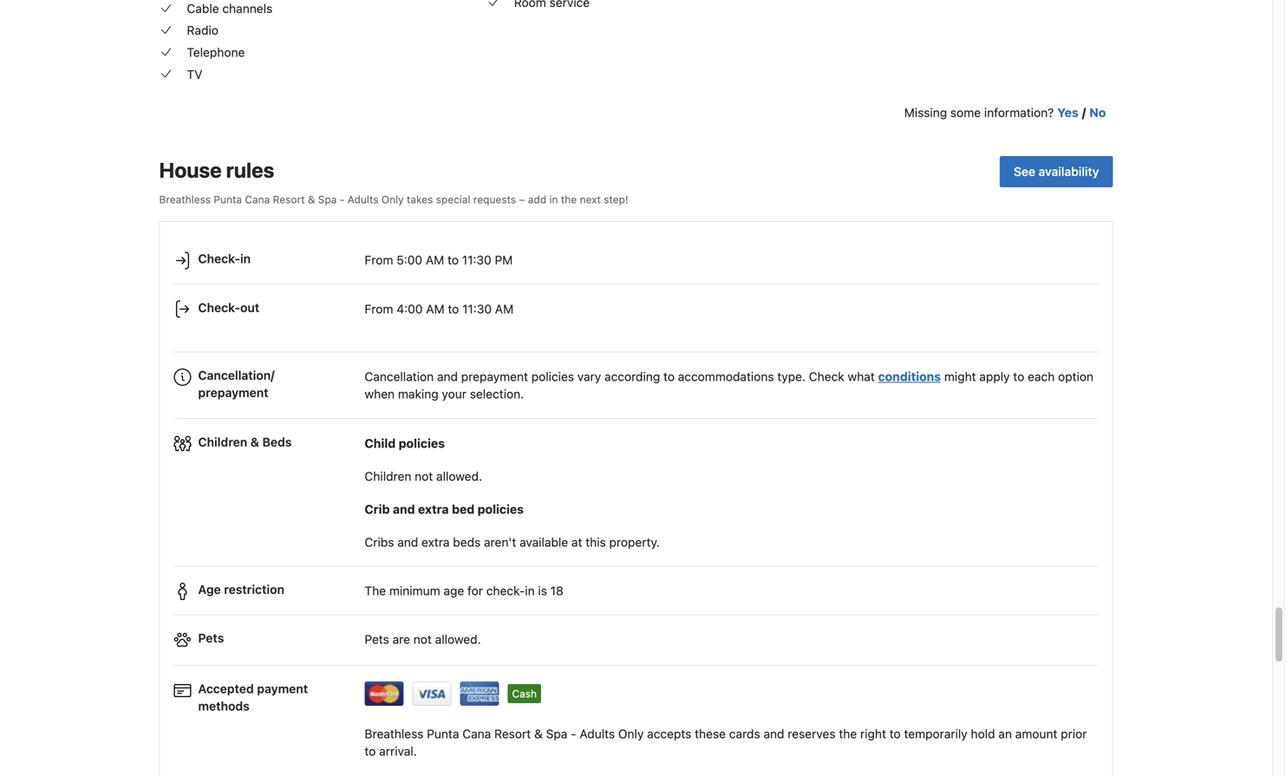 Task type: vqa. For each thing, say whether or not it's contained in the screenshot.


Task type: describe. For each thing, give the bounding box(es) containing it.
and for cancellation
[[437, 370, 458, 384]]

to left arrival. at bottom
[[365, 744, 376, 759]]

to right right
[[890, 727, 901, 741]]

prepayment inside cancellation/ prepayment
[[198, 386, 269, 400]]

and for crib
[[393, 502, 415, 517]]

no
[[1090, 105, 1106, 120]]

cash
[[512, 688, 537, 700]]

check- for out
[[198, 300, 240, 315]]

the minimum age for check-in is 18
[[365, 584, 564, 598]]

age
[[198, 583, 221, 597]]

accepted payment methods and conditions element
[[174, 673, 1099, 712]]

availability
[[1039, 164, 1100, 179]]

at
[[572, 535, 583, 550]]

1 vertical spatial policies
[[399, 436, 445, 451]]

pets for pets are not allowed.
[[365, 633, 389, 647]]

accommodations
[[678, 370, 774, 384]]

to right 4:00 am
[[448, 302, 459, 316]]

channels
[[222, 1, 273, 16]]

only for accepts
[[618, 727, 644, 741]]

0 vertical spatial the
[[561, 193, 577, 205]]

house rules
[[159, 158, 274, 182]]

adults for takes
[[348, 193, 379, 205]]

2 horizontal spatial policies
[[532, 370, 574, 384]]

the inside breathless punta cana resort & spa - adults only accepts these cards and reserves the right to temporarily hold an amount prior to arrival.
[[839, 727, 857, 741]]

resort for accepts
[[495, 727, 531, 741]]

crib
[[365, 502, 390, 517]]

extra for beds
[[422, 535, 450, 550]]

children & beds
[[198, 435, 292, 449]]

cribs
[[365, 535, 394, 550]]

might apply to each option when making your selection.
[[365, 370, 1094, 401]]

to right '5:00 am'
[[448, 253, 459, 267]]

cana for breathless punta cana resort & spa - adults only takes special requests – add in the next step!
[[245, 193, 270, 205]]

step!
[[604, 193, 629, 205]]

conditions
[[878, 370, 941, 384]]

& for breathless punta cana resort & spa - adults only takes special requests – add in the next step!
[[308, 193, 315, 205]]

child policies
[[365, 436, 445, 451]]

add
[[528, 193, 547, 205]]

beds
[[453, 535, 481, 550]]

some
[[951, 105, 981, 120]]

pets are not allowed.
[[365, 633, 481, 647]]

temporarily
[[904, 727, 968, 741]]

amount
[[1016, 727, 1058, 741]]

only for takes
[[382, 193, 404, 205]]

takes
[[407, 193, 433, 205]]

breathless punta cana resort & spa - adults only takes special requests – add in the next step!
[[159, 193, 629, 205]]

2 vertical spatial in
[[525, 584, 535, 598]]

age
[[444, 584, 464, 598]]

1 vertical spatial allowed.
[[435, 633, 481, 647]]

for
[[468, 584, 483, 598]]

accepts
[[647, 727, 692, 741]]

cancellation
[[365, 370, 434, 384]]

from for from 5:00 am to 11:30 pm
[[365, 253, 393, 267]]

children for children & beds
[[198, 435, 247, 449]]

payment
[[257, 682, 308, 696]]

right
[[861, 727, 887, 741]]

children not allowed.
[[365, 469, 482, 484]]

check
[[809, 370, 845, 384]]

missing
[[905, 105, 947, 120]]

tv
[[187, 67, 203, 81]]

methods
[[198, 699, 250, 714]]

breathless for breathless punta cana resort & spa - adults only takes special requests – add in the next step!
[[159, 193, 211, 205]]

5:00 am
[[397, 253, 444, 267]]

cancellation/
[[198, 368, 275, 383]]

property.
[[609, 535, 660, 550]]

check-out
[[198, 300, 260, 315]]

option
[[1058, 370, 1094, 384]]

from for from 4:00 am to 11:30 am
[[365, 302, 393, 316]]

and for cribs
[[398, 535, 418, 550]]

children for children not allowed.
[[365, 469, 412, 484]]

check-
[[486, 584, 525, 598]]

according
[[605, 370, 660, 384]]

no button
[[1090, 104, 1106, 121]]

each
[[1028, 370, 1055, 384]]

reserves
[[788, 727, 836, 741]]

cancellation/ prepayment
[[198, 368, 275, 400]]

special
[[436, 193, 471, 205]]

available
[[520, 535, 568, 550]]

cable
[[187, 1, 219, 16]]

prior
[[1061, 727, 1087, 741]]

what
[[848, 370, 875, 384]]

cana for breathless punta cana resort & spa - adults only accepts these cards and reserves the right to temporarily hold an amount prior to arrival.
[[463, 727, 491, 741]]

mastercard image
[[365, 682, 405, 706]]

1 vertical spatial in
[[240, 252, 251, 266]]

type.
[[778, 370, 806, 384]]

aren't
[[484, 535, 517, 550]]

check-in
[[198, 252, 251, 266]]

out
[[240, 300, 260, 315]]

11:30 am
[[462, 302, 514, 316]]

spa for takes
[[318, 193, 337, 205]]



Task type: locate. For each thing, give the bounding box(es) containing it.
0 horizontal spatial spa
[[318, 193, 337, 205]]

1 horizontal spatial resort
[[495, 727, 531, 741]]

to left each
[[1014, 370, 1025, 384]]

1 horizontal spatial pets
[[365, 633, 389, 647]]

see availability
[[1014, 164, 1100, 179]]

1 horizontal spatial &
[[308, 193, 315, 205]]

adults
[[348, 193, 379, 205], [580, 727, 615, 741]]

0 vertical spatial extra
[[418, 502, 449, 517]]

0 horizontal spatial &
[[251, 435, 259, 449]]

1 vertical spatial cana
[[463, 727, 491, 741]]

cards
[[729, 727, 761, 741]]

0 horizontal spatial pets
[[198, 631, 224, 646]]

0 vertical spatial breathless
[[159, 193, 211, 205]]

not right are at the bottom of page
[[414, 633, 432, 647]]

yes button
[[1058, 104, 1079, 121]]

resort
[[273, 193, 305, 205], [495, 727, 531, 741]]

house
[[159, 158, 222, 182]]

and inside breathless punta cana resort & spa - adults only accepts these cards and reserves the right to temporarily hold an amount prior to arrival.
[[764, 727, 785, 741]]

the
[[365, 584, 386, 598]]

policies up "aren't"
[[478, 502, 524, 517]]

1 vertical spatial check-
[[198, 300, 240, 315]]

1 vertical spatial prepayment
[[198, 386, 269, 400]]

making
[[398, 387, 439, 401]]

restriction
[[224, 583, 284, 597]]

pets
[[198, 631, 224, 646], [365, 633, 389, 647]]

0 horizontal spatial in
[[240, 252, 251, 266]]

0 vertical spatial allowed.
[[436, 469, 482, 484]]

extra
[[418, 502, 449, 517], [422, 535, 450, 550]]

see
[[1014, 164, 1036, 179]]

0 vertical spatial in
[[550, 193, 558, 205]]

from
[[365, 253, 393, 267], [365, 302, 393, 316]]

1 horizontal spatial policies
[[478, 502, 524, 517]]

from left 4:00 am
[[365, 302, 393, 316]]

1 vertical spatial resort
[[495, 727, 531, 741]]

yes
[[1058, 105, 1079, 120]]

0 vertical spatial adults
[[348, 193, 379, 205]]

cribs and extra beds aren't available at this property.
[[365, 535, 660, 550]]

2 from from the top
[[365, 302, 393, 316]]

/
[[1082, 105, 1086, 120]]

0 horizontal spatial adults
[[348, 193, 379, 205]]

cable channels
[[187, 1, 273, 16]]

breathless
[[159, 193, 211, 205], [365, 727, 424, 741]]

punta for breathless punta cana resort & spa - adults only takes special requests – add in the next step!
[[214, 193, 242, 205]]

2 horizontal spatial in
[[550, 193, 558, 205]]

- for accepts
[[571, 727, 577, 741]]

1 vertical spatial from
[[365, 302, 393, 316]]

1 vertical spatial the
[[839, 727, 857, 741]]

1 horizontal spatial adults
[[580, 727, 615, 741]]

requests
[[474, 193, 516, 205]]

check- for in
[[198, 252, 240, 266]]

1 horizontal spatial -
[[571, 727, 577, 741]]

resort inside breathless punta cana resort & spa - adults only accepts these cards and reserves the right to temporarily hold an amount prior to arrival.
[[495, 727, 531, 741]]

policies left vary
[[532, 370, 574, 384]]

only
[[382, 193, 404, 205], [618, 727, 644, 741]]

policies
[[532, 370, 574, 384], [399, 436, 445, 451], [478, 502, 524, 517]]

resort down rules
[[273, 193, 305, 205]]

and right crib
[[393, 502, 415, 517]]

adults for accepts
[[580, 727, 615, 741]]

breathless punta cana resort & spa - adults only accepts these cards and reserves the right to temporarily hold an amount prior to arrival.
[[365, 727, 1087, 759]]

when
[[365, 387, 395, 401]]

policies up children not allowed.
[[399, 436, 445, 451]]

check- up check-out in the left top of the page
[[198, 252, 240, 266]]

0 vertical spatial prepayment
[[461, 370, 528, 384]]

resort for takes
[[273, 193, 305, 205]]

1 vertical spatial not
[[414, 633, 432, 647]]

0 horizontal spatial -
[[340, 193, 345, 205]]

0 horizontal spatial children
[[198, 435, 247, 449]]

0 vertical spatial check-
[[198, 252, 240, 266]]

0 vertical spatial only
[[382, 193, 404, 205]]

1 horizontal spatial spa
[[546, 727, 568, 741]]

11:30 pm
[[462, 253, 513, 267]]

breathless down house
[[159, 193, 211, 205]]

spa inside breathless punta cana resort & spa - adults only accepts these cards and reserves the right to temporarily hold an amount prior to arrival.
[[546, 727, 568, 741]]

visa image
[[412, 682, 452, 706]]

0 vertical spatial &
[[308, 193, 315, 205]]

pets down "age"
[[198, 631, 224, 646]]

in up out
[[240, 252, 251, 266]]

the left right
[[839, 727, 857, 741]]

1 from from the top
[[365, 253, 393, 267]]

pets left are at the bottom of page
[[365, 633, 389, 647]]

0 vertical spatial resort
[[273, 193, 305, 205]]

cana
[[245, 193, 270, 205], [463, 727, 491, 741]]

hold
[[971, 727, 996, 741]]

1 vertical spatial punta
[[427, 727, 459, 741]]

1 horizontal spatial only
[[618, 727, 644, 741]]

children left beds
[[198, 435, 247, 449]]

spa
[[318, 193, 337, 205], [546, 727, 568, 741]]

apply
[[980, 370, 1010, 384]]

might
[[945, 370, 977, 384]]

4:00 am
[[397, 302, 445, 316]]

are
[[393, 633, 410, 647]]

1 vertical spatial -
[[571, 727, 577, 741]]

to right according
[[664, 370, 675, 384]]

check-
[[198, 252, 240, 266], [198, 300, 240, 315]]

in left "is"
[[525, 584, 535, 598]]

only left accepts
[[618, 727, 644, 741]]

next
[[580, 193, 601, 205]]

crib and extra bed policies
[[365, 502, 524, 517]]

& inside breathless punta cana resort & spa - adults only accepts these cards and reserves the right to temporarily hold an amount prior to arrival.
[[534, 727, 543, 741]]

0 horizontal spatial punta
[[214, 193, 242, 205]]

see availability button
[[1000, 156, 1113, 187]]

cana down american express image
[[463, 727, 491, 741]]

0 horizontal spatial cana
[[245, 193, 270, 205]]

1 check- from the top
[[198, 252, 240, 266]]

0 horizontal spatial only
[[382, 193, 404, 205]]

radio
[[187, 23, 219, 38]]

telephone
[[187, 45, 245, 59]]

1 horizontal spatial cana
[[463, 727, 491, 741]]

only left takes
[[382, 193, 404, 205]]

0 vertical spatial children
[[198, 435, 247, 449]]

breathless up arrival. at bottom
[[365, 727, 424, 741]]

cancellation and prepayment policies vary according to accommodations type. check what conditions
[[365, 370, 941, 384]]

punta for breathless punta cana resort & spa - adults only accepts these cards and reserves the right to temporarily hold an amount prior to arrival.
[[427, 727, 459, 741]]

pets for pets
[[198, 631, 224, 646]]

bed
[[452, 502, 475, 517]]

0 horizontal spatial policies
[[399, 436, 445, 451]]

prepayment down cancellation/
[[198, 386, 269, 400]]

extra left beds
[[422, 535, 450, 550]]

vary
[[578, 370, 601, 384]]

check- down check-in
[[198, 300, 240, 315]]

from 5:00 am to 11:30 pm
[[365, 253, 513, 267]]

0 vertical spatial cana
[[245, 193, 270, 205]]

in right add
[[550, 193, 558, 205]]

cana inside breathless punta cana resort & spa - adults only accepts these cards and reserves the right to temporarily hold an amount prior to arrival.
[[463, 727, 491, 741]]

allowed. up bed
[[436, 469, 482, 484]]

allowed. down the age
[[435, 633, 481, 647]]

punta
[[214, 193, 242, 205], [427, 727, 459, 741]]

arrival.
[[379, 744, 417, 759]]

punta down visa image
[[427, 727, 459, 741]]

your
[[442, 387, 467, 401]]

rules
[[226, 158, 274, 182]]

prepayment
[[461, 370, 528, 384], [198, 386, 269, 400]]

adults left takes
[[348, 193, 379, 205]]

0 horizontal spatial the
[[561, 193, 577, 205]]

0 horizontal spatial resort
[[273, 193, 305, 205]]

1 vertical spatial spa
[[546, 727, 568, 741]]

child
[[365, 436, 396, 451]]

1 horizontal spatial children
[[365, 469, 412, 484]]

american express image
[[460, 682, 500, 706]]

1 vertical spatial breathless
[[365, 727, 424, 741]]

extra left bed
[[418, 502, 449, 517]]

prepayment up selection.
[[461, 370, 528, 384]]

punta inside breathless punta cana resort & spa - adults only accepts these cards and reserves the right to temporarily hold an amount prior to arrival.
[[427, 727, 459, 741]]

adults inside breathless punta cana resort & spa - adults only accepts these cards and reserves the right to temporarily hold an amount prior to arrival.
[[580, 727, 615, 741]]

- for takes
[[340, 193, 345, 205]]

breathless for breathless punta cana resort & spa - adults only accepts these cards and reserves the right to temporarily hold an amount prior to arrival.
[[365, 727, 424, 741]]

1 horizontal spatial in
[[525, 584, 535, 598]]

only inside breathless punta cana resort & spa - adults only accepts these cards and reserves the right to temporarily hold an amount prior to arrival.
[[618, 727, 644, 741]]

0 vertical spatial not
[[415, 469, 433, 484]]

the left next
[[561, 193, 577, 205]]

1 horizontal spatial punta
[[427, 727, 459, 741]]

1 vertical spatial children
[[365, 469, 412, 484]]

0 vertical spatial from
[[365, 253, 393, 267]]

1 vertical spatial only
[[618, 727, 644, 741]]

extra for bed
[[418, 502, 449, 517]]

& for breathless punta cana resort & spa - adults only accepts these cards and reserves the right to temporarily hold an amount prior to arrival.
[[534, 727, 543, 741]]

is
[[538, 584, 547, 598]]

and right the cribs
[[398, 535, 418, 550]]

children
[[198, 435, 247, 449], [365, 469, 412, 484]]

1 horizontal spatial breathless
[[365, 727, 424, 741]]

- down accepted payment methods and conditions element
[[571, 727, 577, 741]]

these
[[695, 727, 726, 741]]

–
[[519, 193, 525, 205]]

0 vertical spatial policies
[[532, 370, 574, 384]]

0 horizontal spatial prepayment
[[198, 386, 269, 400]]

18
[[551, 584, 564, 598]]

age restriction
[[198, 583, 284, 597]]

punta down house rules
[[214, 193, 242, 205]]

2 vertical spatial policies
[[478, 502, 524, 517]]

and up your
[[437, 370, 458, 384]]

resort down cash
[[495, 727, 531, 741]]

to inside 'might apply to each option when making your selection.'
[[1014, 370, 1025, 384]]

not down child policies
[[415, 469, 433, 484]]

&
[[308, 193, 315, 205], [251, 435, 259, 449], [534, 727, 543, 741]]

0 vertical spatial -
[[340, 193, 345, 205]]

spa for accepts
[[546, 727, 568, 741]]

2 horizontal spatial &
[[534, 727, 543, 741]]

0 horizontal spatial breathless
[[159, 193, 211, 205]]

accepted payment methods
[[198, 682, 308, 714]]

2 vertical spatial &
[[534, 727, 543, 741]]

an
[[999, 727, 1012, 741]]

2 check- from the top
[[198, 300, 240, 315]]

information?
[[985, 105, 1054, 120]]

1 horizontal spatial the
[[839, 727, 857, 741]]

missing some information? yes / no
[[905, 105, 1106, 120]]

- left takes
[[340, 193, 345, 205]]

adults down accepted payment methods and conditions element
[[580, 727, 615, 741]]

and right "cards"
[[764, 727, 785, 741]]

breathless inside breathless punta cana resort & spa - adults only accepts these cards and reserves the right to temporarily hold an amount prior to arrival.
[[365, 727, 424, 741]]

1 vertical spatial extra
[[422, 535, 450, 550]]

minimum
[[389, 584, 440, 598]]

0 vertical spatial spa
[[318, 193, 337, 205]]

1 vertical spatial adults
[[580, 727, 615, 741]]

and
[[437, 370, 458, 384], [393, 502, 415, 517], [398, 535, 418, 550], [764, 727, 785, 741]]

from 4:00 am to 11:30 am
[[365, 302, 514, 316]]

1 vertical spatial &
[[251, 435, 259, 449]]

0 vertical spatial punta
[[214, 193, 242, 205]]

children down child
[[365, 469, 412, 484]]

accepted
[[198, 682, 254, 696]]

cana down rules
[[245, 193, 270, 205]]

1 horizontal spatial prepayment
[[461, 370, 528, 384]]

selection.
[[470, 387, 524, 401]]

- inside breathless punta cana resort & spa - adults only accepts these cards and reserves the right to temporarily hold an amount prior to arrival.
[[571, 727, 577, 741]]

from left '5:00 am'
[[365, 253, 393, 267]]

beds
[[262, 435, 292, 449]]

conditions link
[[878, 370, 941, 384]]



